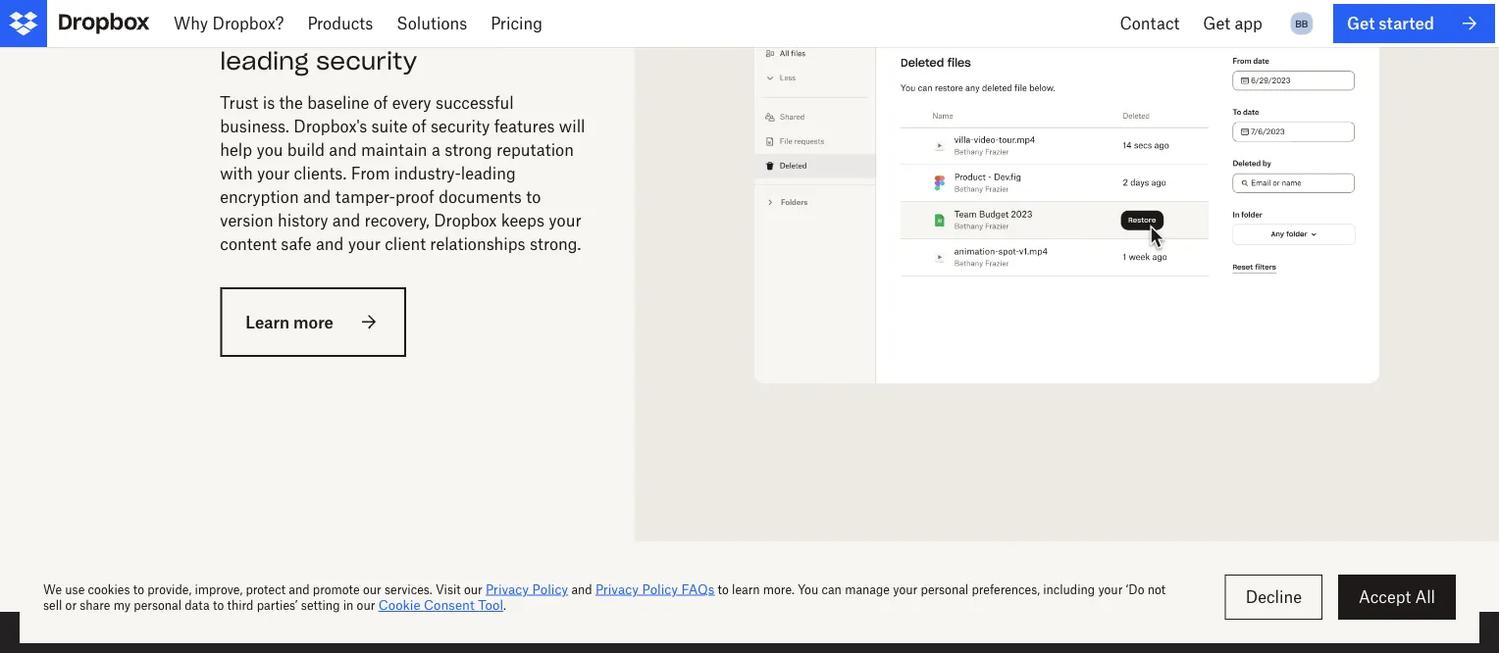 Task type: vqa. For each thing, say whether or not it's contained in the screenshot.
"Products" dropdown button
yes



Task type: describe. For each thing, give the bounding box(es) containing it.
0 vertical spatial of
[[374, 93, 388, 112]]

safe
[[281, 234, 312, 254]]

from
[[351, 164, 390, 183]]

1 horizontal spatial of
[[412, 117, 426, 136]]

successful
[[436, 93, 514, 112]]

relationships
[[430, 234, 525, 254]]

suite
[[371, 117, 408, 136]]

tamper-
[[335, 187, 395, 206]]

to
[[526, 187, 541, 206]]

documents
[[439, 187, 522, 206]]

security inside build trust with industry leading security
[[316, 46, 417, 76]]

products button
[[296, 0, 385, 47]]

industry-
[[394, 164, 461, 183]]

recovery,
[[365, 211, 429, 230]]

pricing link
[[479, 0, 554, 47]]

get for get app
[[1203, 14, 1230, 33]]

trust is the baseline of every successful business. dropbox's suite of security features will help you build and maintain a strong reputation with your clients. from industry-leading encryption and tamper-proof documents to version history and recovery, dropbox keeps your content safe and your client relationships strong.
[[220, 93, 585, 254]]

industry
[[412, 18, 513, 48]]

2 vertical spatial your
[[348, 234, 381, 254]]

solutions button
[[385, 0, 479, 47]]

will
[[559, 117, 585, 136]]

with inside the trust is the baseline of every successful business. dropbox's suite of security features will help you build and maintain a strong reputation with your clients. from industry-leading encryption and tamper-proof documents to version history and recovery, dropbox keeps your content safe and your client relationships strong.
[[220, 164, 253, 183]]

contact
[[1120, 14, 1180, 33]]

the
[[279, 93, 303, 112]]

maintain
[[361, 140, 427, 159]]

contact button
[[1108, 0, 1191, 47]]

build
[[220, 18, 279, 48]]

history
[[278, 211, 328, 230]]

clients.
[[294, 164, 347, 183]]

and down 'clients.'
[[303, 187, 331, 206]]

content
[[220, 234, 277, 254]]

baseline
[[307, 93, 369, 112]]

get started
[[1347, 14, 1434, 33]]

more
[[293, 312, 334, 332]]

get app button
[[1191, 0, 1274, 47]]

pricing
[[491, 14, 543, 33]]



Task type: locate. For each thing, give the bounding box(es) containing it.
leading inside the trust is the baseline of every successful business. dropbox's suite of security features will help you build and maintain a strong reputation with your clients. from industry-leading encryption and tamper-proof documents to version history and recovery, dropbox keeps your content safe and your client relationships strong.
[[461, 164, 516, 183]]

1 horizontal spatial get
[[1347, 14, 1375, 33]]

of
[[374, 93, 388, 112], [412, 117, 426, 136]]

get app
[[1203, 14, 1263, 33]]

why dropbox?
[[174, 14, 284, 33]]

get started link
[[1333, 4, 1495, 43]]

learn more link
[[220, 287, 406, 357]]

proof
[[395, 187, 434, 206]]

and right 'safe'
[[316, 234, 344, 254]]

security
[[316, 46, 417, 76], [431, 117, 490, 136]]

1 vertical spatial security
[[431, 117, 490, 136]]

with
[[352, 18, 405, 48], [220, 164, 253, 183]]

version
[[220, 211, 273, 230]]

with inside build trust with industry leading security
[[352, 18, 405, 48]]

encryption
[[220, 187, 299, 206]]

a
[[432, 140, 440, 159]]

get inside popup button
[[1203, 14, 1230, 33]]

1 vertical spatial with
[[220, 164, 253, 183]]

and down dropbox's
[[329, 140, 357, 159]]

leading
[[220, 46, 309, 76], [461, 164, 516, 183]]

2 horizontal spatial your
[[549, 211, 581, 230]]

security up strong
[[431, 117, 490, 136]]

0 vertical spatial security
[[316, 46, 417, 76]]

build
[[287, 140, 325, 159]]

1 horizontal spatial leading
[[461, 164, 516, 183]]

client
[[385, 234, 426, 254]]

1 horizontal spatial security
[[431, 117, 490, 136]]

1 horizontal spatial your
[[348, 234, 381, 254]]

bb button
[[1286, 8, 1317, 39]]

started
[[1379, 14, 1434, 33]]

strong
[[445, 140, 492, 159]]

0 horizontal spatial your
[[257, 164, 290, 183]]

0 horizontal spatial get
[[1203, 14, 1230, 33]]

1 vertical spatial of
[[412, 117, 426, 136]]

help
[[220, 140, 252, 159]]

get left app at right
[[1203, 14, 1230, 33]]

1 horizontal spatial with
[[352, 18, 405, 48]]

get for get started
[[1347, 14, 1375, 33]]

leading inside build trust with industry leading security
[[220, 46, 309, 76]]

trust
[[220, 93, 258, 112]]

learn
[[246, 312, 290, 332]]

1 vertical spatial leading
[[461, 164, 516, 183]]

dropbox?
[[212, 14, 284, 33]]

your down "you"
[[257, 164, 290, 183]]

keeps
[[501, 211, 544, 230]]

1 vertical spatial your
[[549, 211, 581, 230]]

dropbox
[[434, 211, 497, 230]]

your
[[257, 164, 290, 183], [549, 211, 581, 230], [348, 234, 381, 254]]

trust
[[286, 18, 345, 48]]

learn more
[[246, 312, 334, 332]]

and
[[329, 140, 357, 159], [303, 187, 331, 206], [332, 211, 360, 230], [316, 234, 344, 254]]

solutions
[[397, 14, 467, 33]]

0 vertical spatial leading
[[220, 46, 309, 76]]

and down tamper-
[[332, 211, 360, 230]]

why
[[174, 14, 208, 33]]

0 vertical spatial your
[[257, 164, 290, 183]]

why dropbox? button
[[162, 0, 296, 47]]

build trust with industry leading security
[[220, 18, 513, 76]]

image of restoring deleted file in dropbox. image
[[681, 0, 1452, 494]]

is
[[263, 93, 275, 112]]

leading up documents on the left top
[[461, 164, 516, 183]]

0 horizontal spatial leading
[[220, 46, 309, 76]]

dropbox's
[[294, 117, 367, 136]]

get left started
[[1347, 14, 1375, 33]]

leading down dropbox?
[[220, 46, 309, 76]]

get
[[1347, 14, 1375, 33], [1203, 14, 1230, 33]]

0 horizontal spatial of
[[374, 93, 388, 112]]

features
[[494, 117, 555, 136]]

your down recovery,
[[348, 234, 381, 254]]

reputation
[[496, 140, 574, 159]]

0 vertical spatial with
[[352, 18, 405, 48]]

get inside 'link'
[[1347, 14, 1375, 33]]

of down every
[[412, 117, 426, 136]]

strong.
[[530, 234, 581, 254]]

of up suite
[[374, 93, 388, 112]]

business.
[[220, 117, 289, 136]]

products
[[307, 14, 373, 33]]

your up strong.
[[549, 211, 581, 230]]

quote gallery element
[[0, 612, 1499, 653]]

app
[[1235, 14, 1263, 33]]

0 horizontal spatial with
[[220, 164, 253, 183]]

bb
[[1295, 17, 1308, 29]]

you
[[256, 140, 283, 159]]

every
[[392, 93, 431, 112]]

security down products at the left top
[[316, 46, 417, 76]]

security inside the trust is the baseline of every successful business. dropbox's suite of security features will help you build and maintain a strong reputation with your clients. from industry-leading encryption and tamper-proof documents to version history and recovery, dropbox keeps your content safe and your client relationships strong.
[[431, 117, 490, 136]]

0 horizontal spatial security
[[316, 46, 417, 76]]



